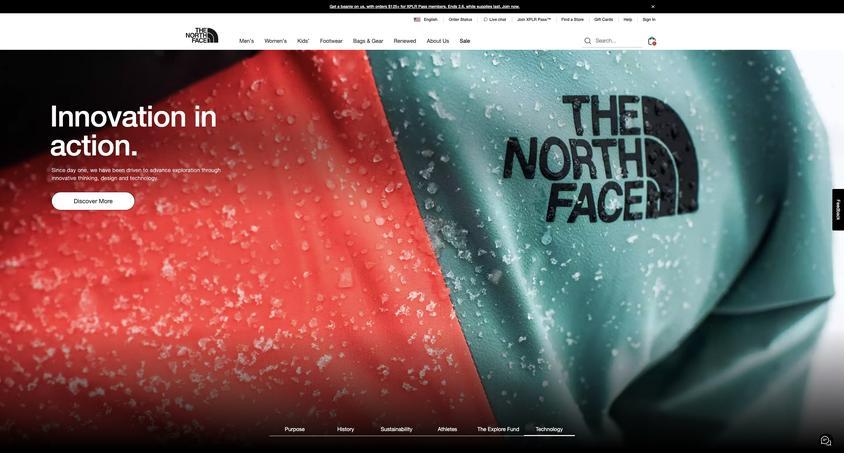 Task type: describe. For each thing, give the bounding box(es) containing it.
find a store
[[562, 17, 584, 22]]

athletes button
[[422, 426, 473, 437]]

history
[[337, 427, 354, 433]]

1 vertical spatial xplr
[[527, 17, 537, 22]]

1 link
[[647, 35, 657, 46]]

kids' link
[[298, 32, 310, 50]]

Search search field
[[583, 34, 642, 47]]

athletes
[[438, 427, 457, 433]]

f e e d b a c k
[[836, 200, 841, 220]]

c
[[836, 216, 841, 218]]

get
[[330, 4, 336, 9]]

help link
[[624, 17, 632, 22]]

us,
[[360, 4, 366, 9]]

ends
[[448, 4, 457, 9]]

1 vertical spatial join
[[518, 17, 525, 22]]

order
[[449, 17, 459, 22]]

f
[[836, 200, 841, 203]]

footwear
[[320, 38, 343, 44]]

purpose
[[285, 427, 305, 433]]

fund
[[507, 427, 519, 433]]

bags & gear link
[[353, 32, 383, 50]]

supplies
[[477, 4, 492, 9]]

get a beanie on us, with orders $125+ for xplr pass members. ends 2.6, while supplies last. join now. link
[[0, 0, 844, 13]]

pass™
[[538, 17, 551, 22]]

a inside f e e d b a c k button
[[836, 213, 841, 216]]

$125+
[[388, 4, 400, 9]]

the
[[478, 427, 486, 433]]

&
[[367, 38, 370, 44]]

about us link
[[427, 32, 449, 50]]

beanie
[[341, 4, 353, 9]]

status
[[460, 17, 472, 22]]

more
[[99, 198, 113, 205]]

technology button
[[524, 426, 575, 437]]

cards
[[602, 17, 613, 22]]

the north face home page image
[[186, 28, 218, 43]]

english link
[[414, 17, 438, 23]]

order status
[[449, 17, 472, 22]]

sustainability button
[[371, 426, 422, 437]]

discover more link
[[52, 192, 135, 211]]

pass
[[418, 4, 427, 9]]

b
[[836, 210, 841, 213]]

last.
[[493, 4, 501, 9]]

in
[[652, 17, 656, 22]]

f e e d b a c k button
[[833, 189, 844, 231]]

gift cards
[[595, 17, 613, 22]]

with
[[367, 4, 374, 9]]

0 horizontal spatial join
[[502, 4, 510, 9]]

1 e from the top
[[836, 203, 841, 205]]

the explore fund button
[[473, 426, 524, 437]]

search all image
[[584, 37, 592, 45]]

english
[[424, 17, 438, 22]]

orders
[[375, 4, 387, 9]]

d
[[836, 208, 841, 210]]

sign in button
[[643, 17, 656, 22]]

about us
[[427, 38, 449, 44]]

chat
[[498, 17, 506, 22]]

gift
[[595, 17, 601, 22]]

bags & gear
[[353, 38, 383, 44]]

about
[[427, 38, 441, 44]]

members.
[[429, 4, 447, 9]]



Task type: locate. For each thing, give the bounding box(es) containing it.
k
[[836, 218, 841, 220]]

us
[[443, 38, 449, 44]]

join
[[502, 4, 510, 9], [518, 17, 525, 22]]

for
[[401, 4, 406, 9]]

sign
[[643, 17, 651, 22]]

xplr
[[407, 4, 417, 9], [527, 17, 537, 22]]

find a store link
[[562, 17, 584, 22]]

a right find
[[571, 17, 573, 22]]

1
[[654, 42, 655, 45]]

join down now.
[[518, 17, 525, 22]]

gear
[[372, 38, 383, 44]]

0 horizontal spatial xplr
[[407, 4, 417, 9]]

1 vertical spatial a
[[571, 17, 573, 22]]

e up d
[[836, 203, 841, 205]]

live
[[490, 17, 497, 22]]

men's link
[[239, 32, 254, 50]]

a inside get a beanie on us, with orders $125+ for xplr pass members. ends 2.6, while supplies last. join now. link
[[337, 4, 340, 9]]

renewed
[[394, 38, 416, 44]]

join right last.
[[502, 4, 510, 9]]

2 e from the top
[[836, 205, 841, 208]]

1 horizontal spatial join
[[518, 17, 525, 22]]

gift cards link
[[595, 17, 613, 22]]

sale
[[460, 38, 470, 44]]

1 horizontal spatial a
[[571, 17, 573, 22]]

the explore fund
[[478, 427, 519, 433]]

join xplr pass™ link
[[518, 17, 551, 22]]

live chat
[[490, 17, 506, 22]]

technology
[[536, 427, 563, 433]]

now.
[[511, 4, 520, 9]]

order status link
[[449, 17, 472, 22]]

kids'
[[298, 38, 310, 44]]

men's
[[239, 38, 254, 44]]

0 vertical spatial xplr
[[407, 4, 417, 9]]

history button
[[320, 426, 371, 437]]

0 horizontal spatial a
[[337, 4, 340, 9]]

renewed link
[[394, 32, 416, 50]]

explore
[[488, 427, 506, 433]]

live chat button
[[483, 17, 507, 23]]

a right get at the left top of the page
[[337, 4, 340, 9]]

store
[[574, 17, 584, 22]]

a
[[337, 4, 340, 9], [571, 17, 573, 22], [836, 213, 841, 216]]

1 horizontal spatial xplr
[[527, 17, 537, 22]]

0 vertical spatial a
[[337, 4, 340, 9]]

xplr left pass™
[[527, 17, 537, 22]]

while
[[466, 4, 476, 9]]

on
[[354, 4, 359, 9]]

sign in
[[643, 17, 656, 22]]

sustainability
[[381, 427, 413, 433]]

2 vertical spatial a
[[836, 213, 841, 216]]

a for beanie
[[337, 4, 340, 9]]

a for store
[[571, 17, 573, 22]]

purpose button
[[269, 426, 320, 437]]

2.6,
[[458, 4, 465, 9]]

close image
[[649, 5, 657, 8]]

discover
[[74, 198, 97, 205]]

get a beanie on us, with orders $125+ for xplr pass members. ends 2.6, while supplies last. join now.
[[330, 4, 520, 9]]

join xplr pass™
[[518, 17, 551, 22]]

a up k
[[836, 213, 841, 216]]

bags
[[353, 38, 365, 44]]

e
[[836, 203, 841, 205], [836, 205, 841, 208]]

e up b
[[836, 205, 841, 208]]

discover more
[[74, 198, 113, 205]]

footwear link
[[320, 32, 343, 50]]

help
[[624, 17, 632, 22]]

find
[[562, 17, 570, 22]]

women's link
[[265, 32, 287, 50]]

women's
[[265, 38, 287, 44]]

0 vertical spatial join
[[502, 4, 510, 9]]

xplr right for on the top left
[[407, 4, 417, 9]]

2 horizontal spatial a
[[836, 213, 841, 216]]

sale link
[[460, 32, 470, 50]]



Task type: vqa. For each thing, say whether or not it's contained in the screenshot.
Commitments
no



